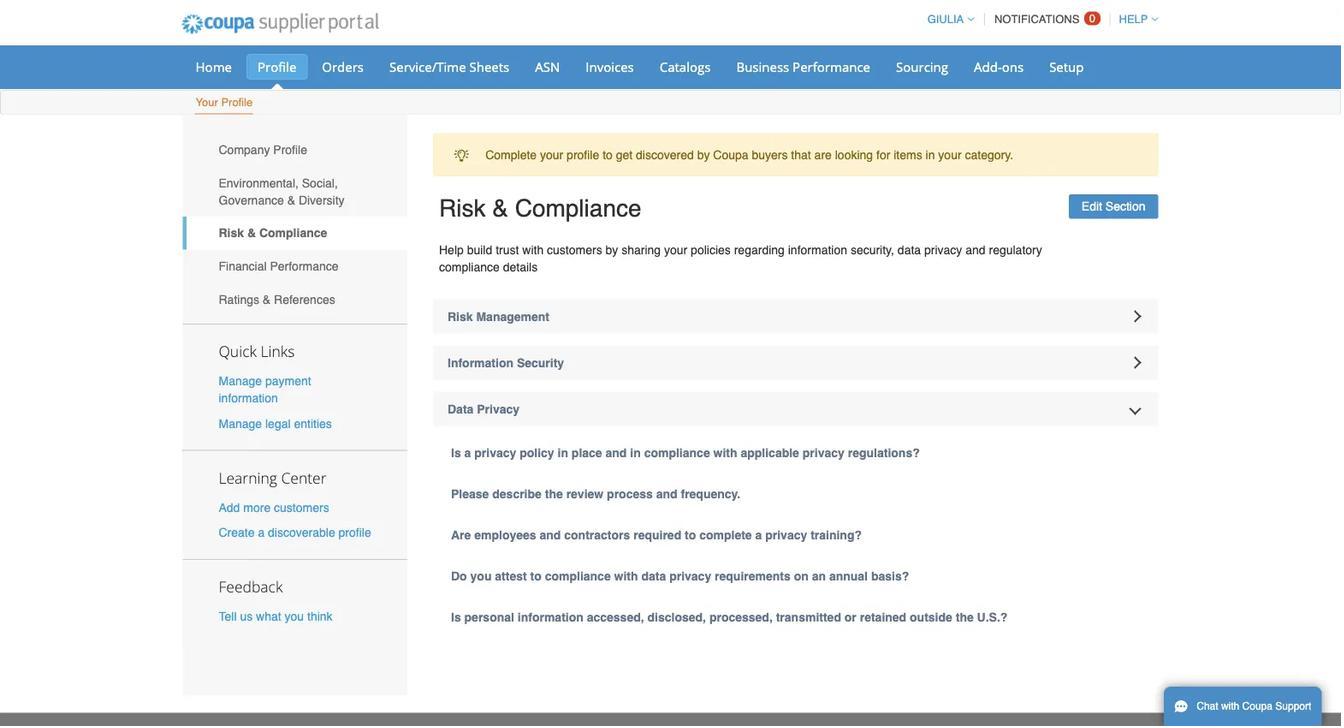 Task type: describe. For each thing, give the bounding box(es) containing it.
get
[[616, 148, 633, 162]]

legal
[[265, 417, 291, 430]]

and right process
[[656, 487, 678, 500]]

add-ons link
[[963, 54, 1035, 80]]

environmental,
[[219, 176, 299, 190]]

regulatory
[[989, 243, 1043, 256]]

privacy down data privacy dropdown button
[[803, 446, 845, 459]]

risk inside dropdown button
[[448, 310, 473, 323]]

environmental, social, governance & diversity
[[219, 176, 345, 207]]

0
[[1090, 12, 1096, 25]]

by inside "alert"
[[698, 148, 710, 162]]

your
[[196, 96, 218, 109]]

coupa inside button
[[1243, 700, 1273, 712]]

1 horizontal spatial in
[[630, 446, 641, 459]]

catalogs link
[[649, 54, 722, 80]]

information inside the 'help build trust with customers by sharing your policies regarding information security, data privacy and regulatory compliance details'
[[788, 243, 848, 256]]

manage payment information
[[219, 374, 311, 405]]

business performance
[[737, 58, 871, 75]]

setup
[[1050, 58, 1084, 75]]

business performance link
[[726, 54, 882, 80]]

required
[[634, 528, 682, 542]]

outside
[[910, 610, 953, 624]]

manage legal entities
[[219, 417, 332, 430]]

0 horizontal spatial in
[[558, 446, 569, 459]]

manage for manage payment information
[[219, 374, 262, 388]]

or
[[845, 610, 857, 624]]

risk management
[[448, 310, 550, 323]]

complete your profile to get discovered by coupa buyers that are looking for items in your category. alert
[[433, 133, 1159, 176]]

add more customers link
[[219, 500, 329, 514]]

governance
[[219, 193, 284, 207]]

service/time
[[390, 58, 466, 75]]

2 horizontal spatial to
[[685, 528, 696, 542]]

do you attest to compliance with data privacy requirements on an annual basis?
[[451, 569, 910, 583]]

information for manage payment information
[[219, 391, 278, 405]]

policy
[[520, 446, 555, 459]]

with inside the 'help build trust with customers by sharing your policies regarding information security, data privacy and regulatory compliance details'
[[523, 243, 544, 256]]

more
[[243, 500, 271, 514]]

1 vertical spatial the
[[956, 610, 974, 624]]

privacy inside the 'help build trust with customers by sharing your policies regarding information security, data privacy and regulatory compliance details'
[[925, 243, 963, 256]]

you inside button
[[285, 609, 304, 623]]

retained
[[860, 610, 907, 624]]

manage legal entities link
[[219, 417, 332, 430]]

review
[[567, 487, 604, 500]]

that
[[791, 148, 811, 162]]

invoices link
[[575, 54, 645, 80]]

giulia
[[928, 13, 964, 26]]

data
[[448, 402, 474, 416]]

help for help
[[1120, 13, 1149, 26]]

business
[[737, 58, 790, 75]]

and right employees
[[540, 528, 561, 542]]

with inside button
[[1222, 700, 1240, 712]]

learning
[[219, 467, 277, 488]]

0 vertical spatial risk & compliance
[[439, 195, 642, 222]]

ratings & references
[[219, 292, 335, 306]]

chat
[[1197, 700, 1219, 712]]

profile for company profile
[[273, 143, 307, 157]]

is a privacy policy in place and in compliance with applicable privacy regulations?
[[451, 446, 920, 459]]

tell us what you think button
[[219, 608, 333, 625]]

quick
[[219, 341, 257, 361]]

payment
[[265, 374, 311, 388]]

are
[[815, 148, 832, 162]]

and right place
[[606, 446, 627, 459]]

category.
[[965, 148, 1014, 162]]

coupa supplier portal image
[[170, 3, 391, 45]]

information security heading
[[433, 346, 1159, 380]]

edit section link
[[1069, 194, 1159, 219]]

is for is a privacy policy in place and in compliance with applicable privacy regulations?
[[451, 446, 461, 459]]

is personal information accessed, disclosed, processed, transmitted or retained outside the u.s.?
[[451, 610, 1008, 624]]

disclosed,
[[648, 610, 706, 624]]

what
[[256, 609, 281, 623]]

sourcing
[[897, 58, 949, 75]]

invoices
[[586, 58, 634, 75]]

are employees and contractors required to complete a privacy training?
[[451, 528, 862, 542]]

by inside the 'help build trust with customers by sharing your policies regarding information security, data privacy and regulatory compliance details'
[[606, 243, 618, 256]]

ratings & references link
[[183, 283, 408, 316]]

a for create
[[258, 526, 265, 539]]

0 horizontal spatial your
[[540, 148, 564, 162]]

items
[[894, 148, 923, 162]]

tell
[[219, 609, 237, 623]]

notifications 0
[[995, 12, 1096, 26]]

learning center
[[219, 467, 327, 488]]

& up trust
[[493, 195, 509, 222]]

please
[[451, 487, 489, 500]]

privacy
[[477, 402, 520, 416]]

accessed,
[[587, 610, 644, 624]]

company
[[219, 143, 270, 157]]

help link
[[1112, 13, 1159, 26]]

transmitted
[[776, 610, 842, 624]]

center
[[281, 467, 327, 488]]

chat with coupa support button
[[1164, 687, 1322, 726]]

your profile link
[[195, 92, 254, 114]]

profile for your profile
[[221, 96, 253, 109]]

giulia link
[[920, 13, 975, 26]]

edit section
[[1082, 200, 1146, 213]]

place
[[572, 446, 602, 459]]

details
[[503, 260, 538, 274]]

edit
[[1082, 200, 1103, 213]]

manage for manage legal entities
[[219, 417, 262, 430]]

with up 'accessed,' at the left of page
[[614, 569, 638, 583]]

navigation containing notifications 0
[[920, 3, 1159, 36]]

regulations?
[[848, 446, 920, 459]]

policies
[[691, 243, 731, 256]]

ratings
[[219, 292, 259, 306]]

feedback
[[219, 576, 283, 597]]

security,
[[851, 243, 895, 256]]

financial
[[219, 259, 267, 273]]

privacy left policy
[[475, 446, 517, 459]]



Task type: vqa. For each thing, say whether or not it's contained in the screenshot.
the leftmost "Support"
no



Task type: locate. For each thing, give the bounding box(es) containing it.
profile
[[567, 148, 600, 162], [339, 526, 371, 539]]

0 horizontal spatial compliance
[[259, 226, 327, 240]]

information security button
[[433, 346, 1159, 380]]

quick links
[[219, 341, 295, 361]]

the left review
[[545, 487, 563, 500]]

annual
[[830, 569, 868, 583]]

0 vertical spatial profile
[[258, 58, 297, 75]]

manage down quick
[[219, 374, 262, 388]]

sheets
[[470, 58, 510, 75]]

2 vertical spatial profile
[[273, 143, 307, 157]]

by left sharing
[[606, 243, 618, 256]]

contractors
[[564, 528, 630, 542]]

0 vertical spatial the
[[545, 487, 563, 500]]

performance up the references
[[270, 259, 339, 273]]

by right discovered
[[698, 148, 710, 162]]

2 horizontal spatial compliance
[[644, 446, 710, 459]]

your left category.
[[939, 148, 962, 162]]

0 horizontal spatial a
[[258, 526, 265, 539]]

2 vertical spatial risk
[[448, 310, 473, 323]]

0 vertical spatial compliance
[[439, 260, 500, 274]]

1 manage from the top
[[219, 374, 262, 388]]

1 vertical spatial risk
[[219, 226, 244, 240]]

you
[[471, 569, 492, 583], [285, 609, 304, 623]]

your inside the 'help build trust with customers by sharing your policies regarding information security, data privacy and regulatory compliance details'
[[664, 243, 688, 256]]

1 vertical spatial profile
[[221, 96, 253, 109]]

risk & compliance link
[[183, 216, 408, 250]]

applicable
[[741, 446, 800, 459]]

1 vertical spatial to
[[685, 528, 696, 542]]

your right sharing
[[664, 243, 688, 256]]

a for is
[[465, 446, 471, 459]]

help left build
[[439, 243, 464, 256]]

buyers
[[752, 148, 788, 162]]

0 vertical spatial risk
[[439, 195, 486, 222]]

service/time sheets
[[390, 58, 510, 75]]

discoverable
[[268, 526, 335, 539]]

in inside "alert"
[[926, 148, 935, 162]]

notifications
[[995, 13, 1080, 26]]

risk management button
[[433, 299, 1159, 334]]

& down governance
[[247, 226, 256, 240]]

& right ratings on the left top of the page
[[263, 292, 271, 306]]

for
[[877, 148, 891, 162]]

2 horizontal spatial your
[[939, 148, 962, 162]]

to for discovered
[[603, 148, 613, 162]]

social,
[[302, 176, 338, 190]]

& left diversity
[[287, 193, 295, 207]]

compliance up financial performance link
[[259, 226, 327, 240]]

1 vertical spatial you
[[285, 609, 304, 623]]

0 horizontal spatial the
[[545, 487, 563, 500]]

information
[[788, 243, 848, 256], [219, 391, 278, 405], [518, 610, 584, 624]]

describe
[[493, 487, 542, 500]]

manage left the legal
[[219, 417, 262, 430]]

help for help build trust with customers by sharing your policies regarding information security, data privacy and regulatory compliance details
[[439, 243, 464, 256]]

with up details
[[523, 243, 544, 256]]

home
[[196, 58, 232, 75]]

0 horizontal spatial data
[[642, 569, 666, 583]]

1 horizontal spatial compliance
[[545, 569, 611, 583]]

do
[[451, 569, 467, 583]]

information up manage legal entities link
[[219, 391, 278, 405]]

privacy up disclosed,
[[670, 569, 712, 583]]

data right security,
[[898, 243, 921, 256]]

discovered
[[636, 148, 694, 162]]

0 vertical spatial customers
[[547, 243, 602, 256]]

training?
[[811, 528, 862, 542]]

complete your profile to get discovered by coupa buyers that are looking for items in your category.
[[486, 148, 1014, 162]]

you right what
[[285, 609, 304, 623]]

1 vertical spatial compliance
[[259, 226, 327, 240]]

is for is personal information accessed, disclosed, processed, transmitted or retained outside the u.s.?
[[451, 610, 461, 624]]

1 horizontal spatial help
[[1120, 13, 1149, 26]]

0 vertical spatial information
[[788, 243, 848, 256]]

privacy
[[925, 243, 963, 256], [475, 446, 517, 459], [803, 446, 845, 459], [766, 528, 808, 542], [670, 569, 712, 583]]

and
[[966, 243, 986, 256], [606, 446, 627, 459], [656, 487, 678, 500], [540, 528, 561, 542]]

& inside environmental, social, governance & diversity
[[287, 193, 295, 207]]

compliance down contractors
[[545, 569, 611, 583]]

help
[[1120, 13, 1149, 26], [439, 243, 464, 256]]

risk up build
[[439, 195, 486, 222]]

1 vertical spatial is
[[451, 610, 461, 624]]

environmental, social, governance & diversity link
[[183, 166, 408, 216]]

privacy right security,
[[925, 243, 963, 256]]

2 horizontal spatial a
[[756, 528, 762, 542]]

customers up discoverable
[[274, 500, 329, 514]]

0 horizontal spatial performance
[[270, 259, 339, 273]]

complete
[[486, 148, 537, 162]]

coupa left the support
[[1243, 700, 1273, 712]]

help build trust with customers by sharing your policies regarding information security, data privacy and regulatory compliance details
[[439, 243, 1043, 274]]

in
[[926, 148, 935, 162], [558, 446, 569, 459], [630, 446, 641, 459]]

compliance up frequency.
[[644, 446, 710, 459]]

process
[[607, 487, 653, 500]]

compliance
[[515, 195, 642, 222], [259, 226, 327, 240]]

2 vertical spatial to
[[530, 569, 542, 583]]

manage
[[219, 374, 262, 388], [219, 417, 262, 430]]

1 vertical spatial manage
[[219, 417, 262, 430]]

0 horizontal spatial profile
[[339, 526, 371, 539]]

management
[[476, 310, 550, 323]]

add-
[[974, 58, 1002, 75]]

support
[[1276, 700, 1312, 712]]

1 vertical spatial profile
[[339, 526, 371, 539]]

setup link
[[1039, 54, 1096, 80]]

data privacy heading
[[433, 392, 1159, 426]]

on
[[794, 569, 809, 583]]

0 vertical spatial coupa
[[714, 148, 749, 162]]

profile
[[258, 58, 297, 75], [221, 96, 253, 109], [273, 143, 307, 157]]

performance for financial performance
[[270, 259, 339, 273]]

customers
[[547, 243, 602, 256], [274, 500, 329, 514]]

risk up information
[[448, 310, 473, 323]]

customers inside the 'help build trust with customers by sharing your policies regarding information security, data privacy and regulatory compliance details'
[[547, 243, 602, 256]]

add more customers
[[219, 500, 329, 514]]

u.s.?
[[978, 610, 1008, 624]]

asn link
[[524, 54, 571, 80]]

data inside the 'help build trust with customers by sharing your policies regarding information security, data privacy and regulatory compliance details'
[[898, 243, 921, 256]]

data privacy button
[[433, 392, 1159, 426]]

the left "u.s.?"
[[956, 610, 974, 624]]

your right the complete
[[540, 148, 564, 162]]

and inside the 'help build trust with customers by sharing your policies regarding information security, data privacy and regulatory compliance details'
[[966, 243, 986, 256]]

1 horizontal spatial customers
[[547, 243, 602, 256]]

information
[[448, 356, 514, 369]]

0 horizontal spatial to
[[530, 569, 542, 583]]

0 horizontal spatial risk & compliance
[[219, 226, 327, 240]]

the
[[545, 487, 563, 500], [956, 610, 974, 624]]

1 horizontal spatial information
[[518, 610, 584, 624]]

2 vertical spatial compliance
[[545, 569, 611, 583]]

to left get
[[603, 148, 613, 162]]

with up frequency.
[[714, 446, 738, 459]]

information security
[[448, 356, 564, 369]]

risk & compliance up trust
[[439, 195, 642, 222]]

2 horizontal spatial in
[[926, 148, 935, 162]]

add-ons
[[974, 58, 1024, 75]]

orders link
[[311, 54, 375, 80]]

1 is from the top
[[451, 446, 461, 459]]

in right items
[[926, 148, 935, 162]]

0 vertical spatial is
[[451, 446, 461, 459]]

help inside the 'help build trust with customers by sharing your policies regarding information security, data privacy and regulatory compliance details'
[[439, 243, 464, 256]]

you right do
[[471, 569, 492, 583]]

help right 0
[[1120, 13, 1149, 26]]

risk up financial
[[219, 226, 244, 240]]

1 vertical spatial compliance
[[644, 446, 710, 459]]

and left regulatory at top
[[966, 243, 986, 256]]

0 vertical spatial to
[[603, 148, 613, 162]]

0 vertical spatial compliance
[[515, 195, 642, 222]]

orders
[[322, 58, 364, 75]]

1 horizontal spatial coupa
[[1243, 700, 1273, 712]]

tell us what you think
[[219, 609, 333, 623]]

in up process
[[630, 446, 641, 459]]

0 horizontal spatial customers
[[274, 500, 329, 514]]

data down are employees and contractors required to complete a privacy training?
[[642, 569, 666, 583]]

0 horizontal spatial by
[[606, 243, 618, 256]]

2 is from the top
[[451, 610, 461, 624]]

1 vertical spatial help
[[439, 243, 464, 256]]

coupa inside "alert"
[[714, 148, 749, 162]]

profile link
[[247, 54, 308, 80]]

performance for business performance
[[793, 58, 871, 75]]

0 horizontal spatial you
[[285, 609, 304, 623]]

profile right discoverable
[[339, 526, 371, 539]]

financial performance
[[219, 259, 339, 273]]

to inside "alert"
[[603, 148, 613, 162]]

to for with
[[530, 569, 542, 583]]

to right required
[[685, 528, 696, 542]]

1 vertical spatial by
[[606, 243, 618, 256]]

1 horizontal spatial compliance
[[515, 195, 642, 222]]

create
[[219, 526, 255, 539]]

2 horizontal spatial information
[[788, 243, 848, 256]]

1 vertical spatial information
[[219, 391, 278, 405]]

information down attest
[[518, 610, 584, 624]]

risk & compliance up financial performance
[[219, 226, 327, 240]]

data privacy
[[448, 402, 520, 416]]

is up please
[[451, 446, 461, 459]]

privacy up on
[[766, 528, 808, 542]]

0 horizontal spatial compliance
[[439, 260, 500, 274]]

0 horizontal spatial information
[[219, 391, 278, 405]]

manage payment information link
[[219, 374, 311, 405]]

to right attest
[[530, 569, 542, 583]]

0 vertical spatial by
[[698, 148, 710, 162]]

1 vertical spatial risk & compliance
[[219, 226, 327, 240]]

customers left sharing
[[547, 243, 602, 256]]

ons
[[1002, 58, 1024, 75]]

coupa left buyers
[[714, 148, 749, 162]]

company profile link
[[183, 133, 408, 166]]

complete
[[700, 528, 752, 542]]

personal
[[465, 610, 515, 624]]

1 vertical spatial customers
[[274, 500, 329, 514]]

compliance down get
[[515, 195, 642, 222]]

in left place
[[558, 446, 569, 459]]

create a discoverable profile link
[[219, 526, 371, 539]]

us
[[240, 609, 253, 623]]

1 horizontal spatial data
[[898, 243, 921, 256]]

0 horizontal spatial help
[[439, 243, 464, 256]]

diversity
[[299, 193, 345, 207]]

company profile
[[219, 143, 307, 157]]

0 vertical spatial help
[[1120, 13, 1149, 26]]

0 vertical spatial data
[[898, 243, 921, 256]]

is left personal
[[451, 610, 461, 624]]

performance right business
[[793, 58, 871, 75]]

a right complete
[[756, 528, 762, 542]]

2 vertical spatial information
[[518, 610, 584, 624]]

with right chat
[[1222, 700, 1240, 712]]

0 vertical spatial performance
[[793, 58, 871, 75]]

think
[[307, 609, 333, 623]]

navigation
[[920, 3, 1159, 36]]

profile down the coupa supplier portal image
[[258, 58, 297, 75]]

2 manage from the top
[[219, 417, 262, 430]]

1 vertical spatial performance
[[270, 259, 339, 273]]

0 horizontal spatial coupa
[[714, 148, 749, 162]]

sourcing link
[[885, 54, 960, 80]]

1 vertical spatial data
[[642, 569, 666, 583]]

looking
[[835, 148, 873, 162]]

profile inside "alert"
[[567, 148, 600, 162]]

0 vertical spatial you
[[471, 569, 492, 583]]

manage inside manage payment information
[[219, 374, 262, 388]]

information left security,
[[788, 243, 848, 256]]

1 horizontal spatial profile
[[567, 148, 600, 162]]

compliance down build
[[439, 260, 500, 274]]

a up please
[[465, 446, 471, 459]]

1 horizontal spatial the
[[956, 610, 974, 624]]

a right create
[[258, 526, 265, 539]]

information inside manage payment information
[[219, 391, 278, 405]]

1 horizontal spatial to
[[603, 148, 613, 162]]

profile left get
[[567, 148, 600, 162]]

1 horizontal spatial risk & compliance
[[439, 195, 642, 222]]

1 horizontal spatial your
[[664, 243, 688, 256]]

1 horizontal spatial by
[[698, 148, 710, 162]]

compliance inside the 'help build trust with customers by sharing your policies regarding information security, data privacy and regulatory compliance details'
[[439, 260, 500, 274]]

build
[[467, 243, 493, 256]]

basis?
[[872, 569, 910, 583]]

0 vertical spatial profile
[[567, 148, 600, 162]]

1 vertical spatial coupa
[[1243, 700, 1273, 712]]

profile up environmental, social, governance & diversity link
[[273, 143, 307, 157]]

0 vertical spatial manage
[[219, 374, 262, 388]]

profile right your
[[221, 96, 253, 109]]

1 horizontal spatial a
[[465, 446, 471, 459]]

risk management heading
[[433, 299, 1159, 334]]

1 horizontal spatial performance
[[793, 58, 871, 75]]

1 horizontal spatial you
[[471, 569, 492, 583]]

information for is personal information accessed, disclosed, processed, transmitted or retained outside the u.s.?
[[518, 610, 584, 624]]



